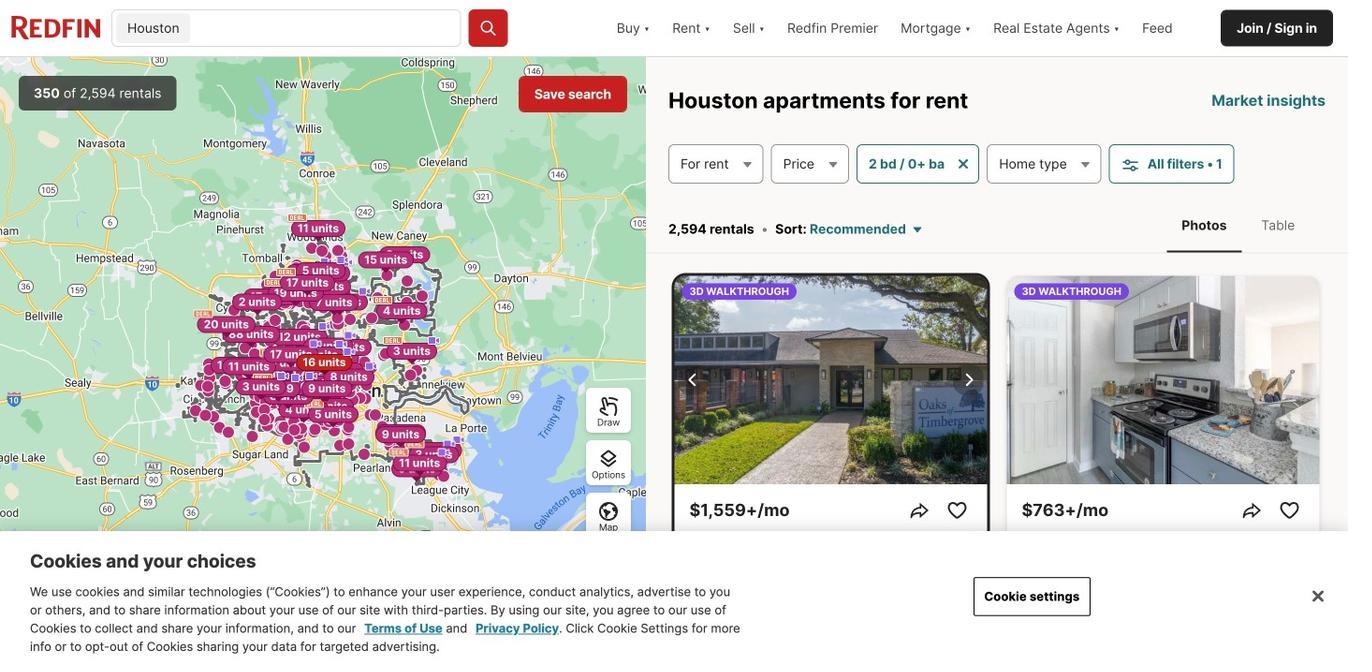 Task type: vqa. For each thing, say whether or not it's contained in the screenshot.
Cookies and your choices alert dialog
yes



Task type: describe. For each thing, give the bounding box(es) containing it.
share home image
[[1242, 499, 1264, 522]]

google image
[[5, 641, 67, 665]]

map region
[[0, 57, 646, 665]]

next image
[[958, 369, 980, 391]]



Task type: locate. For each thing, give the bounding box(es) containing it.
add home to favorites checkbox right share home image
[[1275, 495, 1305, 525]]

add home to favorites checkbox for share home icon
[[943, 495, 973, 525]]

tab list
[[1152, 198, 1326, 252]]

2 add home to favorites checkbox from the left
[[1275, 495, 1305, 525]]

add home to favorites image
[[947, 499, 969, 522]]

previous image
[[682, 369, 705, 391]]

1 add home to favorites checkbox from the left
[[943, 495, 973, 525]]

Add home to favorites checkbox
[[943, 495, 973, 525], [1275, 495, 1305, 525]]

add home to favorites image
[[1279, 499, 1302, 522]]

1 horizontal spatial add home to favorites checkbox
[[1275, 495, 1305, 525]]

add home to favorites checkbox right share home icon
[[943, 495, 973, 525]]

add home to favorites checkbox for share home image
[[1275, 495, 1305, 525]]

submit search image
[[479, 19, 498, 37]]

0 horizontal spatial add home to favorites checkbox
[[943, 495, 973, 525]]

share home image
[[909, 499, 932, 522]]

None search field
[[195, 10, 461, 48]]

cookies and your choices alert dialog
[[0, 531, 1349, 665]]



